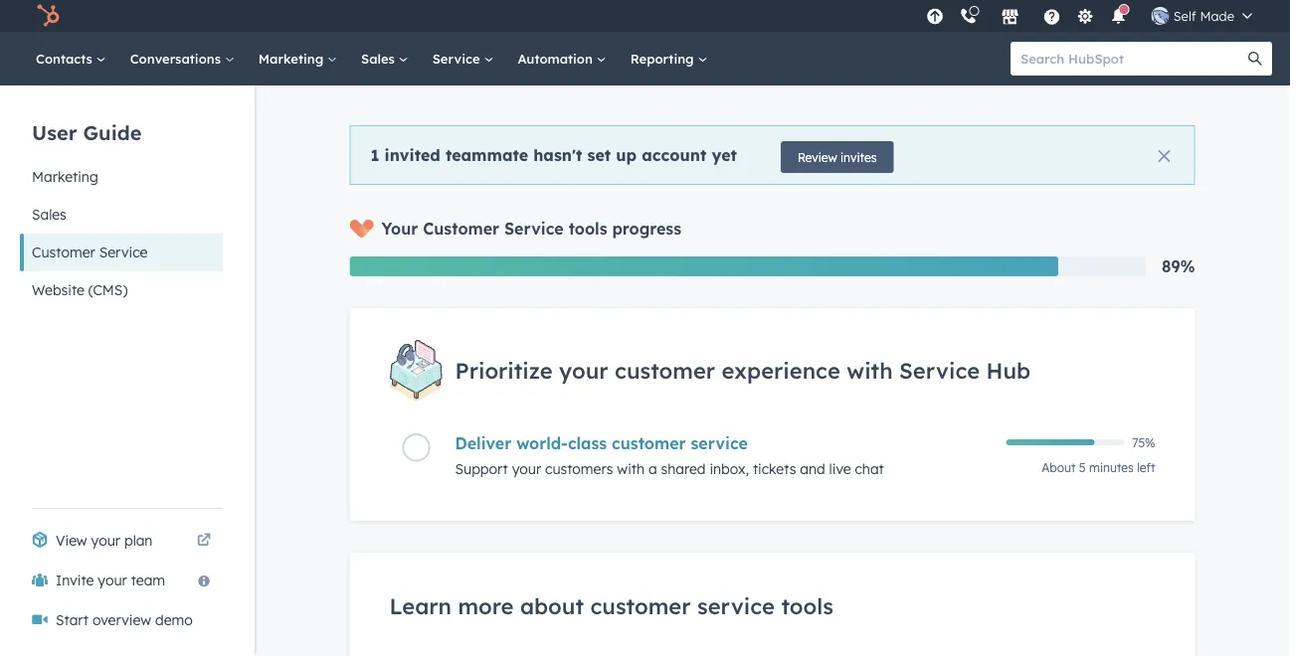 Task type: describe. For each thing, give the bounding box(es) containing it.
contacts link
[[24, 32, 118, 86]]

5
[[1080, 461, 1087, 476]]

deliver
[[455, 434, 512, 454]]

marketplaces image
[[1002, 9, 1020, 27]]

review invites button
[[781, 141, 894, 173]]

support
[[455, 461, 508, 478]]

service left hub
[[900, 357, 981, 385]]

inbox,
[[710, 461, 749, 478]]

marketing inside marketing link
[[259, 50, 328, 67]]

automation
[[518, 50, 597, 67]]

settings image
[[1077, 8, 1095, 26]]

view
[[56, 533, 87, 550]]

(cms)
[[88, 282, 128, 299]]

1 horizontal spatial with
[[847, 357, 893, 385]]

service for about
[[698, 593, 775, 620]]

start overview demo link
[[20, 601, 223, 641]]

invites
[[841, 150, 877, 165]]

learn more about customer service tools
[[390, 593, 834, 620]]

prioritize your customer experience with service hub
[[455, 357, 1031, 385]]

user
[[32, 120, 77, 145]]

hub
[[987, 357, 1031, 385]]

about
[[1042, 461, 1076, 476]]

help image
[[1044, 9, 1062, 27]]

your
[[382, 219, 418, 239]]

guide
[[83, 120, 142, 145]]

conversations link
[[118, 32, 247, 86]]

your customer service tools progress progress bar
[[350, 257, 1059, 277]]

teammate
[[446, 145, 529, 165]]

chat
[[856, 461, 885, 478]]

help button
[[1036, 0, 1070, 32]]

review invites
[[798, 150, 877, 165]]

notifications image
[[1111, 9, 1128, 27]]

service for class
[[691, 434, 748, 454]]

world-
[[517, 434, 568, 454]]

a
[[649, 461, 658, 478]]

1
[[371, 145, 380, 165]]

marketing link
[[247, 32, 349, 86]]

yet
[[712, 145, 737, 165]]

class
[[568, 434, 607, 454]]

Search HubSpot search field
[[1011, 42, 1255, 76]]

hubspot image
[[36, 4, 60, 28]]

75%
[[1133, 435, 1156, 450]]

with inside deliver world-class customer service support your customers with a shared inbox, tickets and live chat
[[617, 461, 645, 478]]

self made menu
[[921, 0, 1267, 32]]

hasn't
[[534, 145, 583, 165]]

up
[[616, 145, 637, 165]]

marketing button
[[20, 158, 223, 196]]

invite your team button
[[20, 561, 223, 601]]

self made
[[1174, 7, 1235, 24]]

service inside button
[[99, 244, 148, 261]]

view your plan link
[[20, 522, 223, 561]]

user guide
[[32, 120, 142, 145]]

customer service button
[[20, 234, 223, 272]]

1 invited teammate hasn't set up account yet
[[371, 145, 737, 165]]

deliver world-class customer service button
[[455, 434, 995, 454]]

account
[[642, 145, 707, 165]]

demo
[[155, 612, 193, 630]]

hubspot link
[[24, 4, 75, 28]]

1 invited teammate hasn't set up account yet alert
[[350, 125, 1196, 185]]

1 link opens in a new window image from the top
[[197, 530, 211, 553]]

deliver world-class customer service support your customers with a shared inbox, tickets and live chat
[[455, 434, 885, 478]]

and
[[801, 461, 826, 478]]

upgrade link
[[923, 5, 948, 26]]

about 5 minutes left
[[1042, 461, 1156, 476]]

close image
[[1159, 150, 1171, 162]]

start overview demo
[[56, 612, 193, 630]]

notifications button
[[1103, 0, 1136, 32]]

0 vertical spatial tools
[[569, 219, 608, 239]]

plan
[[124, 533, 153, 550]]



Task type: locate. For each thing, give the bounding box(es) containing it.
self
[[1174, 7, 1197, 24]]

your inside deliver world-class customer service support your customers with a shared inbox, tickets and live chat
[[512, 461, 542, 478]]

ruby anderson image
[[1152, 7, 1170, 25]]

reporting link
[[619, 32, 720, 86]]

service
[[691, 434, 748, 454], [698, 593, 775, 620]]

service link
[[421, 32, 506, 86]]

with left a
[[617, 461, 645, 478]]

1 horizontal spatial customer
[[423, 219, 500, 239]]

sales up customer service
[[32, 206, 66, 223]]

customer
[[423, 219, 500, 239], [32, 244, 95, 261]]

0 horizontal spatial customer
[[32, 244, 95, 261]]

your for plan
[[91, 533, 120, 550]]

more
[[458, 593, 514, 620]]

0 vertical spatial customer
[[423, 219, 500, 239]]

service down 1 invited teammate hasn't set up account yet
[[505, 219, 564, 239]]

0 horizontal spatial sales
[[32, 206, 66, 223]]

search image
[[1249, 52, 1263, 66]]

1 horizontal spatial marketing
[[259, 50, 328, 67]]

1 vertical spatial tools
[[782, 593, 834, 620]]

your left team at the left bottom of the page
[[98, 572, 127, 590]]

prioritize
[[455, 357, 553, 385]]

contacts
[[36, 50, 96, 67]]

customer up deliver world-class customer service support your customers with a shared inbox, tickets and live chat
[[615, 357, 716, 385]]

0 vertical spatial sales
[[361, 50, 399, 67]]

website (cms) button
[[20, 272, 223, 310]]

marketing inside marketing button
[[32, 168, 98, 186]]

set
[[588, 145, 611, 165]]

website
[[32, 282, 84, 299]]

start
[[56, 612, 89, 630]]

marketing
[[259, 50, 328, 67], [32, 168, 98, 186]]

2 vertical spatial customer
[[591, 593, 691, 620]]

tickets
[[753, 461, 797, 478]]

1 vertical spatial marketing
[[32, 168, 98, 186]]

with
[[847, 357, 893, 385], [617, 461, 645, 478]]

upgrade image
[[927, 8, 945, 26]]

progress
[[613, 219, 682, 239]]

1 horizontal spatial sales
[[361, 50, 399, 67]]

customer inside button
[[32, 244, 95, 261]]

customer up website at the left of page
[[32, 244, 95, 261]]

your inside button
[[98, 572, 127, 590]]

customer service
[[32, 244, 148, 261]]

service down sales button
[[99, 244, 148, 261]]

view your plan
[[56, 533, 153, 550]]

0 vertical spatial marketing
[[259, 50, 328, 67]]

1 vertical spatial customer
[[32, 244, 95, 261]]

0 horizontal spatial tools
[[569, 219, 608, 239]]

made
[[1201, 7, 1235, 24]]

service
[[433, 50, 484, 67], [505, 219, 564, 239], [99, 244, 148, 261], [900, 357, 981, 385]]

user guide views element
[[20, 86, 223, 310]]

0 vertical spatial service
[[691, 434, 748, 454]]

customer
[[615, 357, 716, 385], [612, 434, 686, 454], [591, 593, 691, 620]]

your up class
[[559, 357, 609, 385]]

sales button
[[20, 196, 223, 234]]

service right sales link in the left of the page
[[433, 50, 484, 67]]

with right 'experience'
[[847, 357, 893, 385]]

sales inside button
[[32, 206, 66, 223]]

1 vertical spatial with
[[617, 461, 645, 478]]

live
[[830, 461, 852, 478]]

reporting
[[631, 50, 698, 67]]

marketing left sales link in the left of the page
[[259, 50, 328, 67]]

website (cms)
[[32, 282, 128, 299]]

sales right marketing link
[[361, 50, 399, 67]]

calling icon image
[[960, 8, 978, 26]]

0 horizontal spatial marketing
[[32, 168, 98, 186]]

marketplaces button
[[990, 0, 1032, 32]]

customers
[[545, 461, 614, 478]]

invite
[[56, 572, 94, 590]]

calling icon button
[[952, 3, 986, 29]]

customer for class
[[612, 434, 686, 454]]

1 vertical spatial customer
[[612, 434, 686, 454]]

experience
[[722, 357, 841, 385]]

your down world-
[[512, 461, 542, 478]]

overview
[[92, 612, 151, 630]]

your for customer
[[559, 357, 609, 385]]

customer for about
[[591, 593, 691, 620]]

1 vertical spatial service
[[698, 593, 775, 620]]

89%
[[1163, 257, 1196, 277]]

automation link
[[506, 32, 619, 86]]

review
[[798, 150, 838, 165]]

0 vertical spatial with
[[847, 357, 893, 385]]

settings link
[[1074, 5, 1099, 26]]

0 horizontal spatial with
[[617, 461, 645, 478]]

1 vertical spatial sales
[[32, 206, 66, 223]]

your customer service tools progress
[[382, 219, 682, 239]]

service inside deliver world-class customer service support your customers with a shared inbox, tickets and live chat
[[691, 434, 748, 454]]

0 vertical spatial customer
[[615, 357, 716, 385]]

search button
[[1239, 42, 1273, 76]]

conversations
[[130, 50, 225, 67]]

team
[[131, 572, 165, 590]]

invited
[[385, 145, 441, 165]]

sales link
[[349, 32, 421, 86]]

customer up a
[[612, 434, 686, 454]]

invite your team
[[56, 572, 165, 590]]

about
[[520, 593, 584, 620]]

learn
[[390, 593, 452, 620]]

[object object] complete progress bar
[[1007, 440, 1096, 446]]

left
[[1138, 461, 1156, 476]]

tools
[[569, 219, 608, 239], [782, 593, 834, 620]]

your
[[559, 357, 609, 385], [512, 461, 542, 478], [91, 533, 120, 550], [98, 572, 127, 590]]

your left plan
[[91, 533, 120, 550]]

self made button
[[1140, 0, 1265, 32]]

minutes
[[1090, 461, 1134, 476]]

marketing down user
[[32, 168, 98, 186]]

customer right about
[[591, 593, 691, 620]]

customer right your
[[423, 219, 500, 239]]

your inside "link"
[[91, 533, 120, 550]]

shared
[[661, 461, 706, 478]]

sales
[[361, 50, 399, 67], [32, 206, 66, 223]]

1 horizontal spatial tools
[[782, 593, 834, 620]]

your for team
[[98, 572, 127, 590]]

customer inside deliver world-class customer service support your customers with a shared inbox, tickets and live chat
[[612, 434, 686, 454]]

2 link opens in a new window image from the top
[[197, 534, 211, 548]]

link opens in a new window image
[[197, 530, 211, 553], [197, 534, 211, 548]]



Task type: vqa. For each thing, say whether or not it's contained in the screenshot.
Reporting
yes



